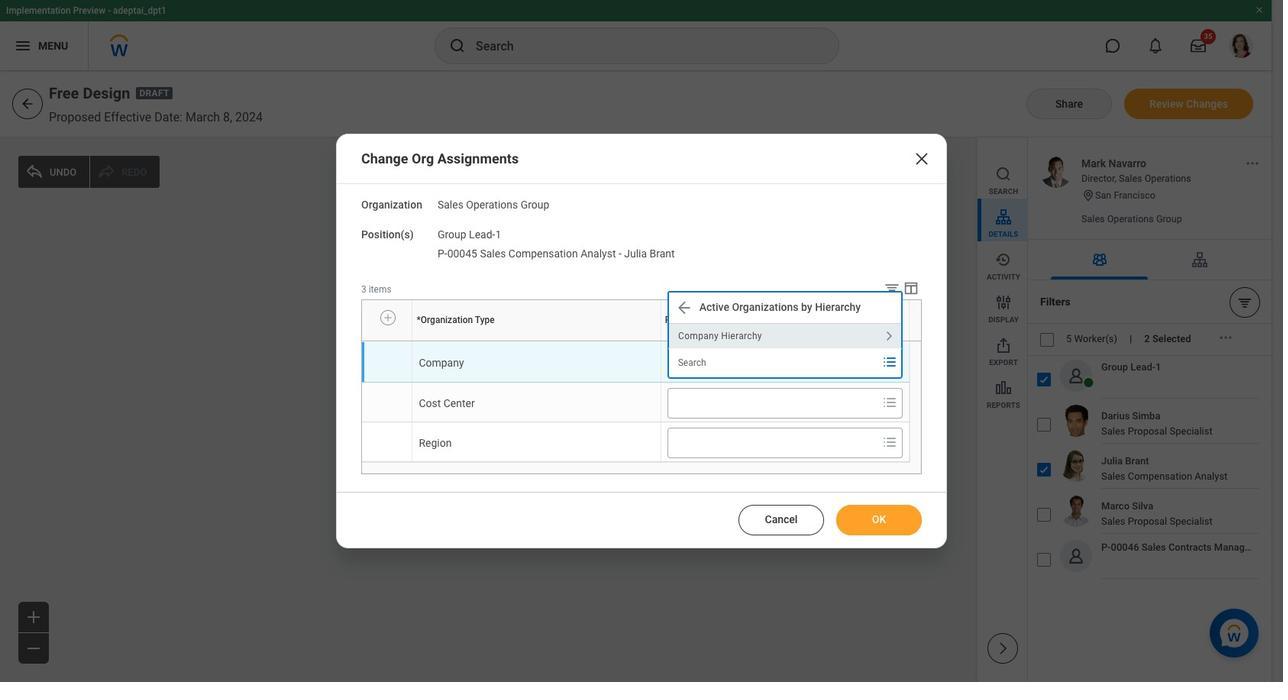 Task type: describe. For each thing, give the bounding box(es) containing it.
3 items
[[361, 284, 392, 295]]

specialist for marco silva sales proposal specialist
[[1170, 516, 1213, 527]]

2
[[1145, 333, 1150, 345]]

march
[[186, 110, 220, 125]]

julia inside julia brant sales compensation analyst
[[1102, 455, 1123, 467]]

sales down location icon
[[1082, 213, 1105, 225]]

date:
[[154, 110, 183, 125]]

8,
[[223, 110, 232, 125]]

silva
[[1132, 500, 1154, 512]]

related actions image
[[1245, 156, 1260, 171]]

change
[[361, 151, 408, 167]]

p-00045 sales compensation analyst - julia brant element
[[438, 244, 675, 260]]

organization type proposed organizations
[[413, 340, 669, 341]]

brant inside julia brant sales compensation analyst
[[1125, 455, 1149, 467]]

brant inside items selected list
[[650, 247, 675, 260]]

changes
[[1186, 97, 1228, 110]]

(unfille
[[1256, 542, 1283, 553]]

toolbar inside change org assignments "dialog"
[[872, 279, 922, 299]]

active organizations by hierarchy
[[699, 301, 861, 313]]

details
[[989, 230, 1019, 238]]

director,
[[1082, 173, 1117, 184]]

contact card matrix manager image
[[614, 254, 625, 264]]

p- for 00046
[[1102, 542, 1111, 553]]

contracts
[[1169, 542, 1212, 553]]

analyst for julia brant sales compensation analyst
[[1195, 471, 1228, 482]]

free
[[49, 84, 79, 102]]

|
[[1130, 333, 1132, 345]]

region
[[419, 437, 452, 449]]

share button
[[1027, 89, 1112, 119]]

minus image
[[24, 639, 43, 658]]

change org assignments
[[361, 151, 519, 167]]

p-00045 sales compensation analyst - julia brant
[[438, 247, 675, 260]]

00046
[[1111, 542, 1139, 553]]

group down mark navarro director, sales operations
[[1156, 213, 1182, 225]]

00045
[[447, 247, 477, 260]]

ok button
[[836, 505, 922, 535]]

cancel button
[[739, 505, 824, 535]]

francisco
[[1114, 189, 1156, 201]]

sales inside julia brant sales compensation analyst
[[1102, 471, 1126, 482]]

specialist for darius simba sales proposal specialist
[[1170, 425, 1213, 437]]

2 vertical spatial organizations
[[665, 340, 669, 341]]

0 horizontal spatial plus image
[[24, 608, 43, 626]]

sales operations group inside change org assignments "dialog"
[[438, 199, 550, 211]]

1 horizontal spatial hierarchy
[[815, 301, 861, 313]]

proposed for proposed effective date: march 8, 2024
[[49, 110, 101, 125]]

by
[[801, 301, 813, 313]]

sales operations group down francisco
[[1082, 213, 1182, 225]]

1 vertical spatial group lead-1
[[1102, 361, 1161, 373]]

sales inside items selected list
[[480, 247, 506, 260]]

close environment banner image
[[1255, 5, 1264, 15]]

5 for 5
[[635, 254, 640, 264]]

related actions image
[[1218, 330, 1234, 346]]

proposed effective date: march 8, 2024
[[49, 110, 263, 125]]

p-00046 sales contracts manager (unfille
[[1102, 542, 1283, 553]]

implementation
[[6, 5, 71, 16]]

0 horizontal spatial org chart image
[[547, 254, 557, 264]]

1 horizontal spatial type
[[475, 315, 495, 326]]

row element containing cost center
[[362, 382, 909, 422]]

san
[[1095, 189, 1112, 201]]

menu containing search
[[978, 138, 1027, 413]]

sales right 00046
[[1142, 542, 1166, 553]]

redo button
[[90, 156, 160, 188]]

row element containing company
[[362, 342, 909, 382]]

design
[[83, 84, 130, 102]]

draft
[[139, 88, 169, 99]]

0 vertical spatial plus image
[[382, 311, 393, 325]]

search
[[989, 187, 1018, 196]]

sales up items selected list
[[547, 211, 571, 223]]

implementation preview -   adeptai_dpt1 banner
[[0, 0, 1272, 70]]

2024
[[235, 110, 263, 125]]

5 for 5 worker(s)
[[1066, 333, 1072, 345]]

sales operations group up items selected list
[[547, 211, 651, 223]]

proposed organizations field for region
[[668, 429, 876, 457]]

darius
[[1102, 410, 1130, 422]]

proposed organizations
[[665, 315, 764, 326]]

cost center
[[419, 397, 475, 409]]

review
[[1150, 97, 1184, 110]]

2 proposed organizations field from the top
[[668, 389, 876, 417]]

2 selected
[[1145, 333, 1191, 345]]

mark
[[1082, 157, 1106, 170]]

change org assignments dialog
[[336, 134, 947, 548]]

- inside banner
[[108, 5, 111, 16]]

user image
[[1066, 546, 1086, 566]]

manager
[[1214, 542, 1254, 553]]

group up caret up "image"
[[624, 211, 651, 223]]

filter image
[[1238, 294, 1253, 310]]

undo
[[50, 166, 77, 178]]

worker(s)
[[1074, 333, 1118, 345]]

proposal for marco silva
[[1128, 516, 1167, 527]]

assignments
[[437, 151, 519, 167]]

company hierarchy
[[678, 331, 762, 341]]

3
[[361, 284, 366, 295]]

organization type button
[[413, 340, 420, 341]]

chevron right small image
[[880, 327, 898, 345]]

simba
[[1133, 410, 1161, 422]]

0 horizontal spatial type
[[417, 340, 419, 341]]

reports
[[987, 401, 1020, 409]]

user image
[[1066, 366, 1086, 386]]

cost
[[419, 397, 441, 409]]

redo
[[122, 166, 147, 178]]

company for company
[[419, 356, 464, 369]]

ok
[[872, 513, 886, 525]]

1 prompts image from the top
[[881, 393, 899, 411]]

operations down francisco
[[1107, 213, 1154, 225]]

sales inside darius simba sales proposal specialist
[[1102, 425, 1126, 437]]

p- for 00045
[[438, 247, 447, 260]]

group lead-1 element
[[438, 225, 501, 241]]

free design
[[49, 84, 130, 102]]

activity
[[987, 273, 1021, 281]]

implementation preview -   adeptai_dpt1
[[6, 5, 166, 16]]

darius simba sales proposal specialist
[[1102, 410, 1213, 437]]



Task type: locate. For each thing, give the bounding box(es) containing it.
0 horizontal spatial analyst
[[581, 247, 616, 260]]

1 vertical spatial p-
[[1102, 542, 1111, 553]]

1 vertical spatial specialist
[[1170, 516, 1213, 527]]

julia right 0
[[624, 247, 647, 260]]

type down *
[[417, 340, 419, 341]]

proposal inside darius simba sales proposal specialist
[[1128, 425, 1167, 437]]

p- inside items selected list
[[438, 247, 447, 260]]

0 horizontal spatial company
[[419, 356, 464, 369]]

specialist
[[1170, 425, 1213, 437], [1170, 516, 1213, 527]]

operations up items selected list
[[573, 211, 622, 223]]

-
[[108, 5, 111, 16], [619, 247, 622, 260]]

0 horizontal spatial hierarchy
[[721, 331, 762, 341]]

0 horizontal spatial p-
[[438, 247, 447, 260]]

1 horizontal spatial org chart image
[[1191, 251, 1209, 269]]

organizations
[[732, 301, 799, 313], [707, 315, 764, 326], [665, 340, 669, 341]]

julia brant sales compensation analyst
[[1102, 455, 1228, 482]]

1 vertical spatial prompts image
[[881, 433, 899, 451]]

x image
[[913, 150, 931, 168]]

1 proposal from the top
[[1128, 425, 1167, 437]]

click to view/edit grid preferences image
[[903, 279, 920, 296]]

1 vertical spatial hierarchy
[[721, 331, 762, 341]]

navarro
[[1109, 157, 1147, 170]]

2 prompts image from the top
[[881, 433, 899, 451]]

1 horizontal spatial julia
[[1102, 455, 1123, 467]]

1 vertical spatial analyst
[[1195, 471, 1228, 482]]

proposed
[[49, 110, 101, 125], [665, 315, 704, 326], [661, 340, 665, 341]]

0 horizontal spatial brant
[[650, 247, 675, 260]]

compensation inside julia brant sales compensation analyst
[[1128, 471, 1193, 482]]

operations inside change org assignments "dialog"
[[466, 199, 518, 211]]

row element
[[362, 300, 913, 341], [362, 342, 909, 382], [362, 382, 909, 422], [362, 422, 909, 462]]

sales down darius
[[1102, 425, 1126, 437]]

- right preview
[[108, 5, 111, 16]]

brant
[[650, 247, 675, 260], [1125, 455, 1149, 467]]

compensation inside items selected list
[[509, 247, 578, 260]]

analyst up marco silva sales proposal specialist
[[1195, 471, 1228, 482]]

proposal down simba
[[1128, 425, 1167, 437]]

compensation up silva
[[1128, 471, 1193, 482]]

1 vertical spatial company
[[419, 356, 464, 369]]

5 right contact card matrix manager icon
[[635, 254, 640, 264]]

group
[[521, 199, 550, 211], [624, 211, 651, 223], [1156, 213, 1182, 225], [438, 228, 466, 241], [1102, 361, 1128, 373]]

san francisco
[[1095, 189, 1156, 201]]

0 vertical spatial hierarchy
[[815, 301, 861, 313]]

undo button
[[18, 156, 90, 188]]

review changes
[[1150, 97, 1228, 110]]

proposed down free
[[49, 110, 101, 125]]

tab list
[[1028, 240, 1273, 280]]

proposed left 'company hierarchy'
[[661, 340, 665, 341]]

2 proposal from the top
[[1128, 516, 1167, 527]]

sales right 00045
[[480, 247, 506, 260]]

5 worker(s)
[[1066, 333, 1118, 345]]

3 row element from the top
[[362, 382, 909, 422]]

sales
[[1119, 173, 1142, 184], [438, 199, 464, 211], [547, 211, 571, 223], [1082, 213, 1105, 225], [480, 247, 506, 260], [1102, 425, 1126, 437], [1102, 471, 1126, 482], [1102, 516, 1126, 527], [1142, 542, 1166, 553]]

2 vertical spatial organization
[[413, 340, 417, 341]]

company
[[678, 331, 719, 341], [419, 356, 464, 369]]

operations inside mark navarro director, sales operations
[[1145, 173, 1191, 184]]

1 vertical spatial julia
[[1102, 455, 1123, 467]]

filters
[[1040, 296, 1071, 308]]

1 vertical spatial -
[[619, 247, 622, 260]]

0 vertical spatial company
[[678, 331, 719, 341]]

prompts image
[[881, 393, 899, 411], [881, 433, 899, 451]]

sales inside marco silva sales proposal specialist
[[1102, 516, 1126, 527]]

1 horizontal spatial plus image
[[382, 311, 393, 325]]

marco
[[1102, 500, 1130, 512]]

organizations left by
[[732, 301, 799, 313]]

cancel
[[765, 513, 798, 525]]

0 vertical spatial 1
[[495, 228, 501, 241]]

0 vertical spatial organization
[[361, 199, 422, 211]]

prompts image
[[881, 353, 899, 371]]

organization down *
[[413, 340, 417, 341]]

analyst for p-00045 sales compensation analyst - julia brant
[[581, 247, 616, 260]]

items selected list
[[438, 225, 699, 261]]

mark navarro director, sales operations
[[1082, 157, 1191, 184]]

0 vertical spatial p-
[[438, 247, 447, 260]]

0 vertical spatial compensation
[[509, 247, 578, 260]]

plus image up the "minus" image
[[24, 608, 43, 626]]

operations
[[1145, 173, 1191, 184], [466, 199, 518, 211], [573, 211, 622, 223], [1107, 213, 1154, 225]]

0 horizontal spatial julia
[[624, 247, 647, 260]]

organization down 00045
[[421, 315, 473, 326]]

position(s)
[[361, 228, 414, 241]]

row element containing *
[[362, 300, 913, 341]]

lead- inside items selected list
[[469, 228, 495, 241]]

0 horizontal spatial lead-
[[469, 228, 495, 241]]

1 horizontal spatial proposed
[[661, 340, 665, 341]]

0 vertical spatial julia
[[624, 247, 647, 260]]

0 horizontal spatial proposed
[[49, 110, 101, 125]]

preview
[[73, 5, 106, 16]]

proposed up proposed organizations button
[[665, 315, 704, 326]]

5
[[635, 254, 640, 264], [1066, 333, 1072, 345]]

group up 00045
[[438, 228, 466, 241]]

contact card matrix manager image
[[1090, 251, 1109, 269]]

1 vertical spatial organizations
[[707, 315, 764, 326]]

select to filter grid data image
[[884, 280, 901, 296]]

2 specialist from the top
[[1170, 516, 1213, 527]]

0 vertical spatial specialist
[[1170, 425, 1213, 437]]

organizations up 'company hierarchy'
[[707, 315, 764, 326]]

julia inside items selected list
[[624, 247, 647, 260]]

0
[[559, 254, 564, 264]]

p-
[[438, 247, 447, 260], [1102, 542, 1111, 553]]

group down the worker(s)
[[1102, 361, 1128, 373]]

proposal inside marco silva sales proposal specialist
[[1128, 516, 1167, 527]]

profile logan mcneil element
[[1220, 29, 1263, 63]]

menu
[[978, 138, 1027, 413]]

notifications large image
[[1148, 38, 1163, 53]]

export
[[989, 358, 1018, 367]]

arrow left image
[[20, 96, 35, 112], [675, 298, 693, 317]]

type up organization type proposed organizations
[[475, 315, 495, 326]]

5 left the worker(s)
[[1066, 333, 1072, 345]]

analyst left caret up "image"
[[581, 247, 616, 260]]

group lead-1 inside items selected list
[[438, 228, 501, 241]]

proposal for darius simba
[[1128, 425, 1167, 437]]

3 proposed organizations field from the top
[[668, 429, 876, 457]]

2 vertical spatial proposed organizations field
[[668, 429, 876, 457]]

0 horizontal spatial -
[[108, 5, 111, 16]]

sales up group lead-1 element on the left top of page
[[438, 199, 464, 211]]

1 vertical spatial proposed organizations field
[[668, 389, 876, 417]]

arrow left image left active on the right top of the page
[[675, 298, 693, 317]]

brant right caret up "image"
[[650, 247, 675, 260]]

caret up image
[[626, 255, 635, 263]]

lead- down 2
[[1131, 361, 1156, 373]]

org
[[412, 151, 434, 167]]

1 horizontal spatial 5
[[1066, 333, 1072, 345]]

1 vertical spatial compensation
[[1128, 471, 1193, 482]]

proposed organizations field for company
[[668, 349, 876, 376]]

compensation for 00045
[[509, 247, 578, 260]]

brant down darius simba sales proposal specialist
[[1125, 455, 1149, 467]]

analyst
[[581, 247, 616, 260], [1195, 471, 1228, 482]]

0 vertical spatial lead-
[[469, 228, 495, 241]]

hierarchy down proposed organizations
[[721, 331, 762, 341]]

0 horizontal spatial compensation
[[509, 247, 578, 260]]

1 row element from the top
[[362, 300, 913, 341]]

1 horizontal spatial -
[[619, 247, 622, 260]]

center
[[444, 397, 475, 409]]

1 vertical spatial brant
[[1125, 455, 1149, 467]]

organization for organization
[[361, 199, 422, 211]]

plus image down items
[[382, 311, 393, 325]]

1 horizontal spatial group lead-1
[[1102, 361, 1161, 373]]

specialist up "contracts"
[[1170, 516, 1213, 527]]

analyst inside items selected list
[[581, 247, 616, 260]]

org chart image
[[1191, 251, 1209, 269], [547, 254, 557, 264]]

- inside items selected list
[[619, 247, 622, 260]]

1 horizontal spatial compensation
[[1128, 471, 1193, 482]]

compensation
[[509, 247, 578, 260], [1128, 471, 1193, 482]]

0 vertical spatial proposal
[[1128, 425, 1167, 437]]

arrow left image left free
[[20, 96, 35, 112]]

adeptai_dpt1
[[113, 5, 166, 16]]

group lead-1 down |
[[1102, 361, 1161, 373]]

1 vertical spatial plus image
[[24, 608, 43, 626]]

compensation down sales operations group element
[[509, 247, 578, 260]]

group up items selected list
[[521, 199, 550, 211]]

proposed organizations button
[[661, 340, 670, 341]]

0 vertical spatial arrow left image
[[20, 96, 35, 112]]

organization
[[361, 199, 422, 211], [421, 315, 473, 326], [413, 340, 417, 341]]

undo l image
[[25, 163, 44, 181]]

analyst inside julia brant sales compensation analyst
[[1195, 471, 1228, 482]]

1 vertical spatial 1
[[1156, 361, 1161, 373]]

marco silva sales proposal specialist
[[1102, 500, 1213, 527]]

1 specialist from the top
[[1170, 425, 1213, 437]]

company for company hierarchy
[[678, 331, 719, 341]]

1 vertical spatial type
[[417, 340, 419, 341]]

Proposed Organizations field
[[668, 349, 876, 376], [668, 389, 876, 417], [668, 429, 876, 457]]

julia up marco
[[1102, 455, 1123, 467]]

operations up group lead-1 element on the left top of page
[[466, 199, 518, 211]]

sales down marco
[[1102, 516, 1126, 527]]

0 horizontal spatial 5
[[635, 254, 640, 264]]

2 horizontal spatial proposed
[[665, 315, 704, 326]]

1 proposed organizations field from the top
[[668, 349, 876, 376]]

p- right user icon
[[1102, 542, 1111, 553]]

compensation for brant
[[1128, 471, 1193, 482]]

proposal down silva
[[1128, 516, 1167, 527]]

1
[[495, 228, 501, 241], [1156, 361, 1161, 373]]

row element containing region
[[362, 422, 909, 462]]

search image
[[448, 37, 467, 55]]

0 vertical spatial prompts image
[[881, 393, 899, 411]]

0 vertical spatial -
[[108, 5, 111, 16]]

1 vertical spatial organization
[[421, 315, 473, 326]]

plus image
[[382, 311, 393, 325], [24, 608, 43, 626]]

sales operations group up group lead-1 element on the left top of page
[[438, 199, 550, 211]]

0 vertical spatial brant
[[650, 247, 675, 260]]

undo r image
[[97, 163, 115, 181]]

company down proposed organizations
[[678, 331, 719, 341]]

hierarchy
[[815, 301, 861, 313], [721, 331, 762, 341]]

1 horizontal spatial brant
[[1125, 455, 1149, 467]]

inbox large image
[[1191, 38, 1206, 53]]

0 vertical spatial type
[[475, 315, 495, 326]]

company down organization type button
[[419, 356, 464, 369]]

0 horizontal spatial group lead-1
[[438, 228, 501, 241]]

p- down group lead-1 element on the left top of page
[[438, 247, 447, 260]]

1 inside items selected list
[[495, 228, 501, 241]]

group lead-1
[[438, 228, 501, 241], [1102, 361, 1161, 373]]

- left caret up "image"
[[619, 247, 622, 260]]

1 horizontal spatial analyst
[[1195, 471, 1228, 482]]

organization for organization type proposed organizations
[[413, 340, 417, 341]]

julia
[[624, 247, 647, 260], [1102, 455, 1123, 467]]

group inside items selected list
[[438, 228, 466, 241]]

0 vertical spatial proposed
[[49, 110, 101, 125]]

1 horizontal spatial company
[[678, 331, 719, 341]]

lead-
[[469, 228, 495, 241], [1131, 361, 1156, 373]]

sales operations group element
[[438, 196, 550, 211]]

sales down navarro
[[1119, 173, 1142, 184]]

1 horizontal spatial 1
[[1156, 361, 1161, 373]]

organization up the "position(s)"
[[361, 199, 422, 211]]

review changes button
[[1124, 89, 1254, 119]]

specialist up julia brant sales compensation analyst
[[1170, 425, 1213, 437]]

specialist inside marco silva sales proposal specialist
[[1170, 516, 1213, 527]]

1 down 2 selected
[[1156, 361, 1161, 373]]

0 vertical spatial analyst
[[581, 247, 616, 260]]

organizations for active
[[732, 301, 799, 313]]

specialist inside darius simba sales proposal specialist
[[1170, 425, 1213, 437]]

selected
[[1153, 333, 1191, 345]]

1 vertical spatial lead-
[[1131, 361, 1156, 373]]

sales up marco
[[1102, 471, 1126, 482]]

1 vertical spatial proposed
[[665, 315, 704, 326]]

1 vertical spatial proposal
[[1128, 516, 1167, 527]]

display
[[989, 315, 1019, 324]]

lead- up 00045
[[469, 228, 495, 241]]

proposal
[[1128, 425, 1167, 437], [1128, 516, 1167, 527]]

proposed for proposed organizations
[[665, 315, 704, 326]]

company inside change org assignments "dialog"
[[419, 356, 464, 369]]

hierarchy right by
[[815, 301, 861, 313]]

organizations down proposed organizations
[[665, 340, 669, 341]]

1 horizontal spatial lead-
[[1131, 361, 1156, 373]]

chevron right image
[[995, 641, 1010, 656]]

type
[[475, 315, 495, 326], [417, 340, 419, 341]]

0 vertical spatial organizations
[[732, 301, 799, 313]]

share
[[1056, 97, 1083, 110]]

operations up francisco
[[1145, 173, 1191, 184]]

active
[[699, 301, 729, 313]]

* organization type
[[417, 315, 495, 326]]

0 vertical spatial 5
[[635, 254, 640, 264]]

1 down sales operations group element
[[495, 228, 501, 241]]

1 vertical spatial 5
[[1066, 333, 1072, 345]]

1 horizontal spatial arrow left image
[[675, 298, 693, 317]]

0 horizontal spatial arrow left image
[[20, 96, 35, 112]]

0 vertical spatial group lead-1
[[438, 228, 501, 241]]

sales operations group
[[438, 199, 550, 211], [547, 211, 651, 223], [1082, 213, 1182, 225]]

1 horizontal spatial p-
[[1102, 542, 1111, 553]]

0 horizontal spatial 1
[[495, 228, 501, 241]]

location image
[[1082, 189, 1095, 202]]

2 vertical spatial proposed
[[661, 340, 665, 341]]

items
[[369, 284, 392, 295]]

group lead-1 up 00045
[[438, 228, 501, 241]]

sales inside mark navarro director, sales operations
[[1119, 173, 1142, 184]]

1 vertical spatial arrow left image
[[675, 298, 693, 317]]

2 row element from the top
[[362, 342, 909, 382]]

4 row element from the top
[[362, 422, 909, 462]]

organizations for proposed
[[707, 315, 764, 326]]

0 vertical spatial proposed organizations field
[[668, 349, 876, 376]]

effective
[[104, 110, 151, 125]]

*
[[417, 315, 421, 326]]

toolbar
[[872, 279, 922, 299]]



Task type: vqa. For each thing, say whether or not it's contained in the screenshot.
Proposed Organizations's PROPOSED
yes



